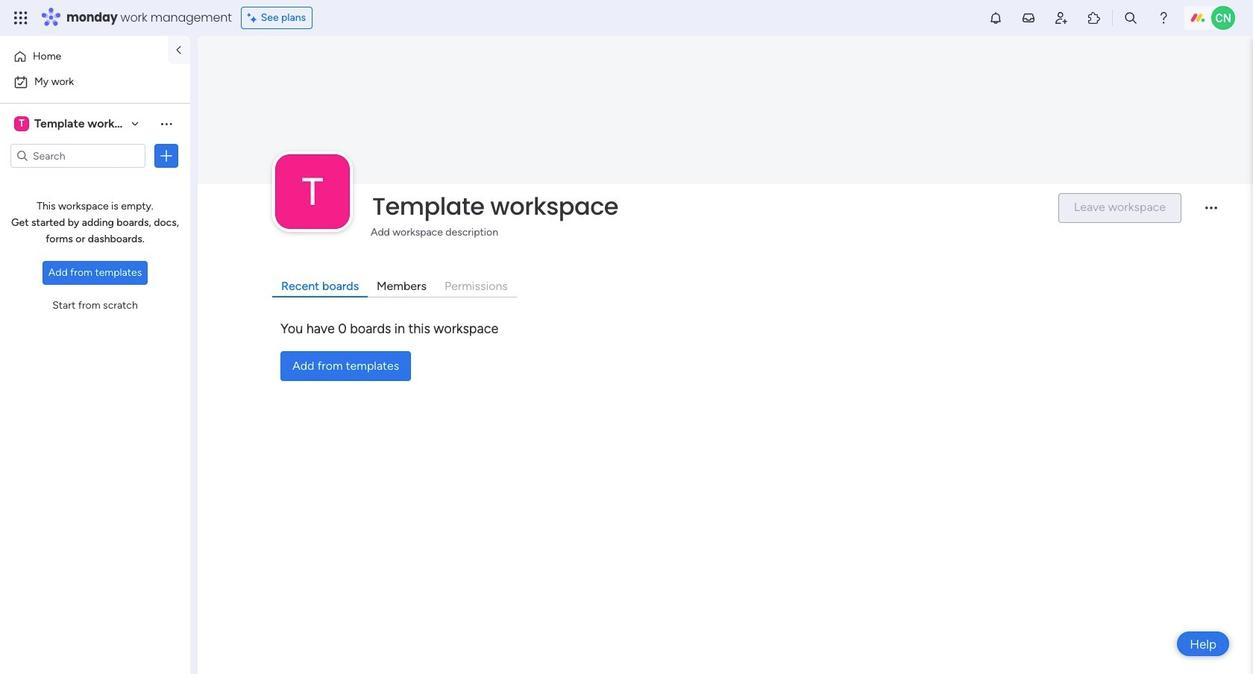 Task type: vqa. For each thing, say whether or not it's contained in the screenshot.
2nd option from the top of the page
yes



Task type: describe. For each thing, give the bounding box(es) containing it.
workspace image
[[275, 154, 350, 229]]

v2 ellipsis image
[[1206, 207, 1218, 220]]

see plans image
[[247, 10, 261, 26]]

options image
[[159, 148, 174, 163]]

monday marketplace image
[[1087, 10, 1102, 25]]

1 option from the top
[[9, 45, 159, 69]]

Search in workspace field
[[31, 147, 125, 165]]

search everything image
[[1124, 10, 1139, 25]]

2 option from the top
[[9, 70, 181, 94]]



Task type: locate. For each thing, give the bounding box(es) containing it.
None field
[[369, 191, 1046, 222]]

invite members image
[[1054, 10, 1069, 25]]

workspace selection element
[[14, 115, 147, 133]]

help image
[[1157, 10, 1171, 25]]

0 vertical spatial option
[[9, 45, 159, 69]]

update feed image
[[1021, 10, 1036, 25]]

workspace image
[[14, 116, 29, 132]]

notifications image
[[989, 10, 1004, 25]]

cool name image
[[1212, 6, 1236, 30]]

workspace options image
[[159, 116, 174, 131]]

option
[[9, 45, 159, 69], [9, 70, 181, 94]]

select product image
[[13, 10, 28, 25]]

1 vertical spatial option
[[9, 70, 181, 94]]



